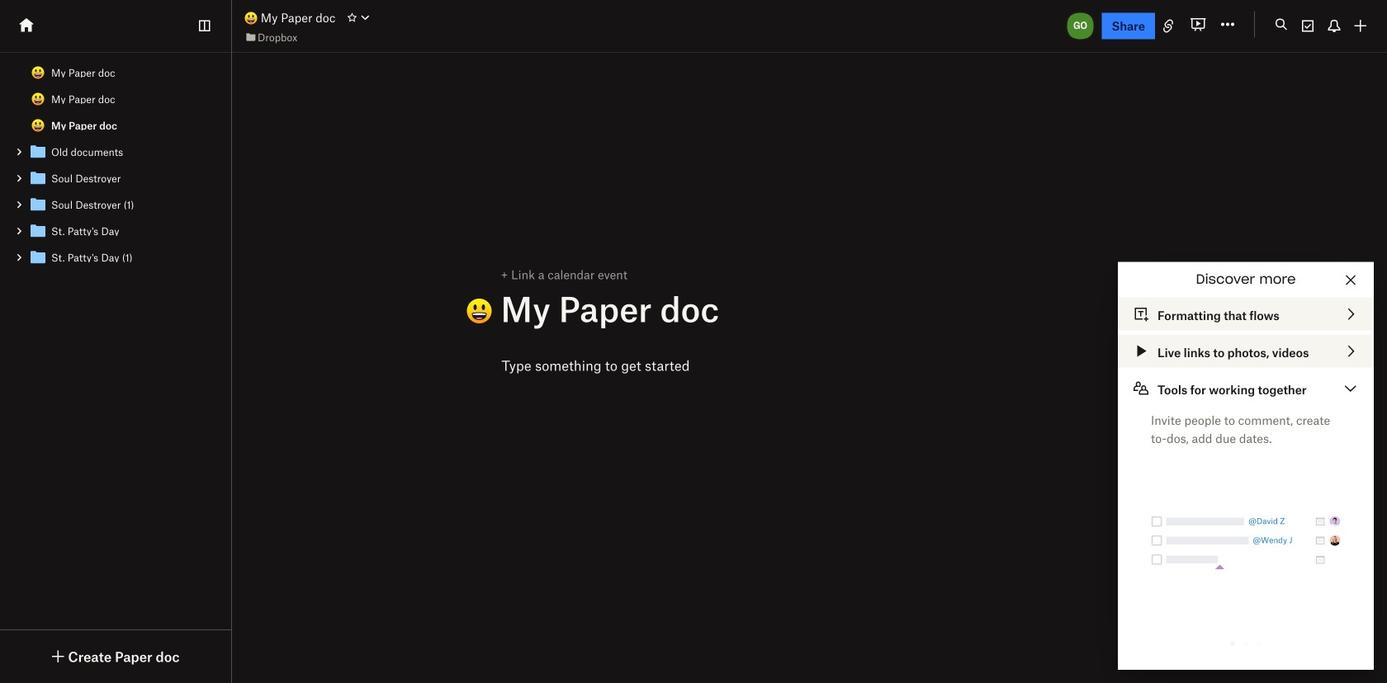 Task type: describe. For each thing, give the bounding box(es) containing it.
grinning face with big eyes image
[[31, 92, 45, 106]]

3 expand folder image from the top
[[13, 252, 25, 263]]

1 vertical spatial grinning face with big eyes image
[[31, 66, 45, 79]]

template content image for second expand folder icon from the top
[[28, 221, 48, 241]]

2 expand folder image from the top
[[13, 173, 25, 184]]

template content image
[[28, 248, 48, 267]]



Task type: locate. For each thing, give the bounding box(es) containing it.
0 vertical spatial grinning face with big eyes image
[[244, 12, 258, 25]]

2 template content image from the top
[[28, 168, 48, 188]]

template content image for 2nd expand folder icon from the bottom of the / contents list
[[28, 195, 48, 215]]

/ contents list
[[0, 59, 231, 271]]

0 vertical spatial expand folder image
[[13, 199, 25, 211]]

2 vertical spatial expand folder image
[[13, 252, 25, 263]]

1 vertical spatial expand folder image
[[13, 173, 25, 184]]

1 template content image from the top
[[28, 142, 48, 162]]

template content image for second expand folder image from the bottom of the / contents list
[[28, 168, 48, 188]]

expand folder image
[[13, 199, 25, 211], [13, 225, 25, 237]]

3 template content image from the top
[[28, 195, 48, 215]]

2 expand folder image from the top
[[13, 225, 25, 237]]

2 vertical spatial grinning face with big eyes image
[[31, 119, 45, 132]]

4 template content image from the top
[[28, 221, 48, 241]]

template content image for first expand folder image
[[28, 142, 48, 162]]

0 vertical spatial expand folder image
[[13, 146, 25, 158]]

1 vertical spatial expand folder image
[[13, 225, 25, 237]]

expand folder image
[[13, 146, 25, 158], [13, 173, 25, 184], [13, 252, 25, 263]]

grinning face with big eyes image
[[244, 12, 258, 25], [31, 66, 45, 79], [31, 119, 45, 132]]

heading
[[466, 288, 1117, 329]]

1 expand folder image from the top
[[13, 146, 25, 158]]

1 expand folder image from the top
[[13, 199, 25, 211]]

template content image
[[28, 142, 48, 162], [28, 168, 48, 188], [28, 195, 48, 215], [28, 221, 48, 241]]



Task type: vqa. For each thing, say whether or not it's contained in the screenshot.
Shared related to Shared folder
no



